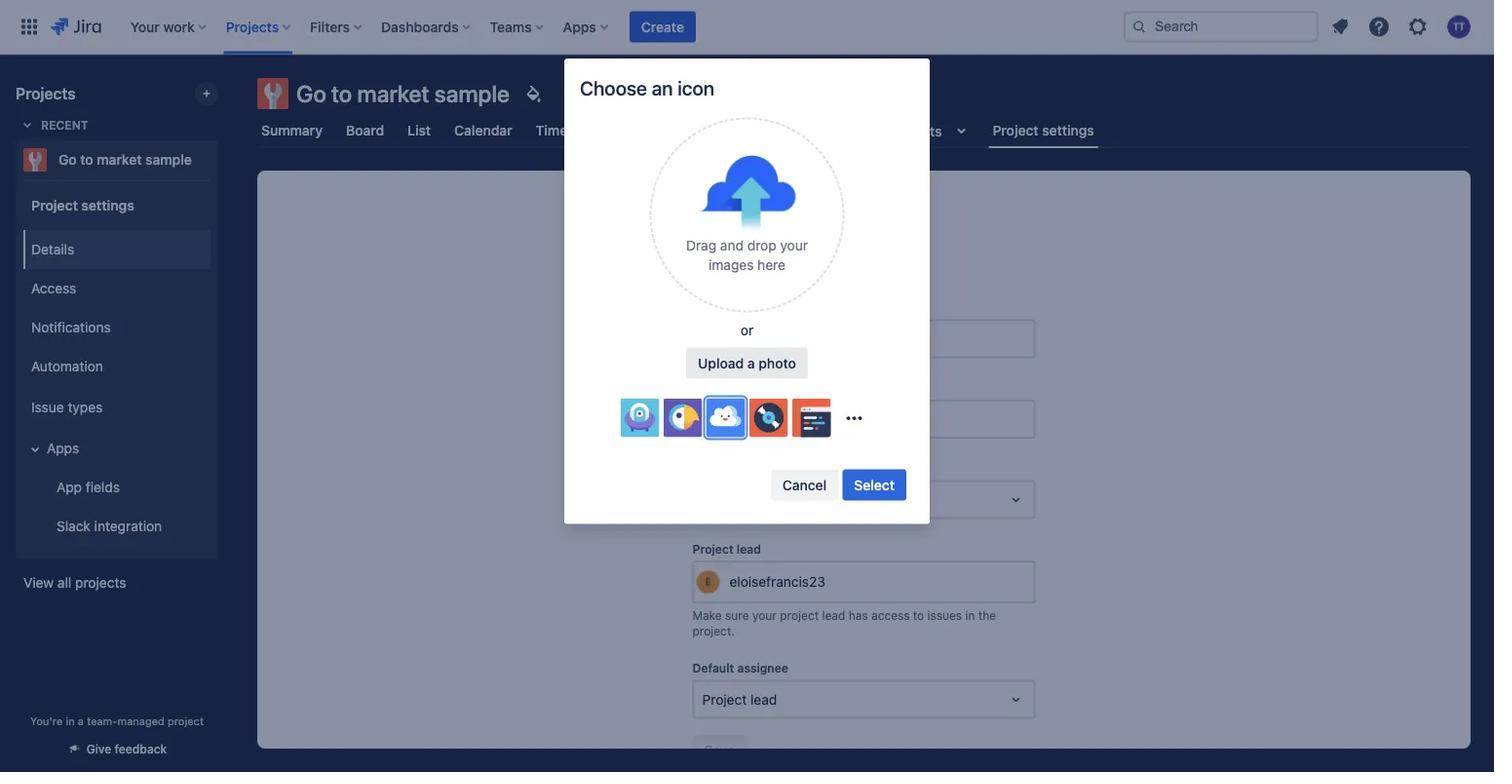 Task type: describe. For each thing, give the bounding box(es) containing it.
summary link
[[257, 113, 327, 148]]

0 vertical spatial project lead
[[693, 543, 761, 556]]

calendar
[[454, 122, 512, 138]]

timeline link
[[532, 113, 594, 148]]

notifications link
[[23, 308, 211, 347]]

key
[[693, 382, 714, 395]]

your inside make sure your project lead has access to issues in the project.
[[753, 609, 777, 622]]

slack integration link
[[35, 507, 211, 546]]

automation
[[31, 358, 103, 374]]

slack integration
[[57, 518, 162, 534]]

0 vertical spatial to
[[332, 80, 352, 107]]

you're
[[30, 715, 63, 727]]

show more image
[[839, 402, 870, 433]]

apps button
[[23, 429, 211, 468]]

upload
[[698, 355, 744, 371]]

eloisefrancis23 image
[[697, 571, 720, 594]]

choose an icon dialog
[[565, 58, 930, 524]]

2 vertical spatial lead
[[751, 692, 777, 708]]

0 horizontal spatial in
[[66, 715, 75, 727]]

choose for choose a category
[[702, 492, 750, 508]]

a for photo
[[748, 355, 755, 371]]

reports link
[[801, 113, 860, 148]]

all
[[57, 575, 71, 591]]

default assignee
[[693, 662, 789, 676]]

fields
[[86, 479, 120, 495]]

timeline
[[536, 122, 590, 138]]

you're in a team-managed project
[[30, 715, 204, 727]]

app fields link
[[35, 468, 211, 507]]

icon inside dialog
[[678, 77, 715, 99]]

give
[[86, 742, 111, 756]]

give feedback
[[86, 742, 167, 756]]

market inside go to market sample link
[[97, 152, 142, 168]]

details
[[31, 241, 74, 257]]

has
[[849, 609, 868, 622]]

1 horizontal spatial sample
[[435, 80, 510, 107]]

open image for project lead
[[1005, 688, 1028, 712]]

search image
[[1132, 19, 1148, 35]]

0 vertical spatial lead
[[737, 543, 761, 556]]

view all projects link
[[16, 565, 218, 601]]

issues
[[928, 609, 962, 622]]

eloisefrancis23
[[730, 574, 826, 591]]

in inside make sure your project lead has access to issues in the project.
[[966, 609, 975, 622]]

details link
[[23, 230, 211, 269]]

slack
[[57, 518, 91, 534]]

automation link
[[23, 347, 211, 386]]

upload a photo
[[698, 355, 796, 371]]

settings inside tab list
[[1043, 122, 1095, 138]]

0 horizontal spatial settings
[[81, 197, 134, 213]]

projects
[[75, 575, 126, 591]]

list
[[408, 122, 431, 138]]

issues link
[[737, 113, 786, 148]]

list link
[[404, 113, 435, 148]]

team-
[[87, 715, 117, 727]]

collapse recent projects image
[[16, 113, 39, 136]]

Search field
[[1124, 11, 1319, 42]]

1 vertical spatial go to market sample
[[58, 152, 192, 168]]

go to market sample link
[[16, 140, 211, 179]]

2 vertical spatial a
[[78, 715, 84, 727]]

managed
[[117, 715, 165, 727]]

give feedback button
[[55, 733, 179, 765]]

issue types link
[[23, 386, 211, 429]]

drag and drop your images here
[[686, 237, 808, 273]]

make
[[693, 609, 722, 622]]

0 vertical spatial go to market sample
[[296, 80, 510, 107]]

Name field
[[695, 322, 1034, 357]]

drag
[[686, 237, 717, 253]]

here
[[758, 257, 786, 273]]

create
[[641, 19, 684, 35]]

types
[[68, 399, 103, 415]]

1 horizontal spatial market
[[357, 80, 429, 107]]



Task type: vqa. For each thing, say whether or not it's contained in the screenshot.
:yellow_star: icon
no



Task type: locate. For each thing, give the bounding box(es) containing it.
project
[[780, 609, 819, 622], [168, 715, 204, 727]]

access link
[[23, 269, 211, 308]]

project settings inside tab list
[[993, 122, 1095, 138]]

0 vertical spatial project
[[780, 609, 819, 622]]

project.
[[693, 624, 735, 638]]

drop
[[748, 237, 777, 253]]

0 vertical spatial go
[[296, 80, 326, 107]]

project down eloisefrancis23
[[780, 609, 819, 622]]

integration
[[94, 518, 162, 534]]

assignee
[[738, 662, 789, 676]]

issues
[[741, 122, 782, 138]]

a for category
[[754, 492, 762, 508]]

issue types
[[31, 399, 103, 415]]

1 vertical spatial in
[[66, 715, 75, 727]]

a
[[748, 355, 755, 371], [754, 492, 762, 508], [78, 715, 84, 727]]

lead down the assignee
[[751, 692, 777, 708]]

1 vertical spatial project lead
[[702, 692, 777, 708]]

lead inside make sure your project lead has access to issues in the project.
[[822, 609, 846, 622]]

0 horizontal spatial choose
[[580, 77, 647, 99]]

to
[[332, 80, 352, 107], [80, 152, 93, 168], [913, 609, 924, 622]]

0 horizontal spatial icon
[[678, 77, 715, 99]]

board link
[[342, 113, 388, 148]]

reports
[[805, 122, 856, 138]]

an
[[652, 77, 673, 99]]

0 vertical spatial open image
[[1005, 488, 1028, 512]]

1 vertical spatial a
[[754, 492, 762, 508]]

project inside make sure your project lead has access to issues in the project.
[[780, 609, 819, 622]]

go to market sample up list at the top left
[[296, 80, 510, 107]]

go down recent
[[58, 152, 77, 168]]

group containing project settings
[[19, 179, 211, 558]]

1 vertical spatial project settings
[[31, 197, 134, 213]]

0 vertical spatial in
[[966, 609, 975, 622]]

your inside drag and drop your images here
[[780, 237, 808, 253]]

0 vertical spatial project settings
[[993, 122, 1095, 138]]

0 horizontal spatial project
[[168, 715, 204, 727]]

to inside make sure your project lead has access to issues in the project.
[[913, 609, 924, 622]]

pages
[[678, 122, 717, 138]]

icon right an
[[678, 77, 715, 99]]

change icon
[[824, 251, 905, 267]]

choose an icon
[[580, 77, 715, 99]]

go to market sample down recent
[[58, 152, 192, 168]]

0 horizontal spatial sample
[[145, 152, 192, 168]]

choose for choose an icon
[[580, 77, 647, 99]]

category
[[765, 492, 821, 508]]

1 vertical spatial sample
[[145, 152, 192, 168]]

0 horizontal spatial your
[[753, 609, 777, 622]]

your right sure
[[753, 609, 777, 622]]

app fields
[[57, 479, 120, 495]]

project right managed
[[168, 715, 204, 727]]

0 vertical spatial settings
[[1043, 122, 1095, 138]]

group
[[19, 179, 211, 558], [19, 224, 211, 552]]

0 vertical spatial market
[[357, 80, 429, 107]]

project lead up eloisefrancis23 image
[[693, 543, 761, 556]]

sample
[[435, 80, 510, 107], [145, 152, 192, 168]]

0 vertical spatial your
[[780, 237, 808, 253]]

a left team-
[[78, 715, 84, 727]]

in
[[966, 609, 975, 622], [66, 715, 75, 727]]

to inside go to market sample link
[[80, 152, 93, 168]]

change
[[824, 251, 874, 267]]

select button
[[843, 470, 907, 501]]

open image
[[1005, 488, 1028, 512], [1005, 688, 1028, 712]]

make sure your project lead has access to issues in the project.
[[693, 609, 997, 638]]

1 vertical spatial to
[[80, 152, 93, 168]]

jira image
[[51, 15, 101, 39], [51, 15, 101, 39]]

market
[[357, 80, 429, 107], [97, 152, 142, 168]]

1 vertical spatial go
[[58, 152, 77, 168]]

lead
[[737, 543, 761, 556], [822, 609, 846, 622], [751, 692, 777, 708]]

choose inside "choose an icon" dialog
[[580, 77, 647, 99]]

market up list at the top left
[[357, 80, 429, 107]]

feedback
[[115, 742, 167, 756]]

photo
[[759, 355, 796, 371]]

1 horizontal spatial in
[[966, 609, 975, 622]]

choose left category
[[702, 492, 750, 508]]

0 horizontal spatial go to market sample
[[58, 152, 192, 168]]

0 vertical spatial choose
[[580, 77, 647, 99]]

to down recent
[[80, 152, 93, 168]]

tab list containing project settings
[[246, 113, 1483, 148]]

1 vertical spatial icon
[[877, 251, 905, 267]]

board
[[346, 122, 384, 138]]

your up here
[[780, 237, 808, 253]]

view all projects
[[23, 575, 126, 591]]

choose
[[580, 77, 647, 99], [702, 492, 750, 508]]

project lead
[[693, 543, 761, 556], [702, 692, 777, 708]]

market up details link on the top of page
[[97, 152, 142, 168]]

summary
[[261, 122, 323, 138]]

in left the the
[[966, 609, 975, 622]]

lead up eloisefrancis23
[[737, 543, 761, 556]]

1 open image from the top
[[1005, 488, 1028, 512]]

select a default avatar option group
[[621, 398, 835, 437]]

drag and drop your images here element
[[665, 236, 829, 275]]

pages link
[[674, 113, 721, 148]]

lead left has at the bottom right
[[822, 609, 846, 622]]

1 horizontal spatial to
[[332, 80, 352, 107]]

2 horizontal spatial to
[[913, 609, 924, 622]]

0 vertical spatial sample
[[435, 80, 510, 107]]

and
[[720, 237, 744, 253]]

0 vertical spatial icon
[[678, 77, 715, 99]]

1 horizontal spatial icon
[[877, 251, 905, 267]]

2 vertical spatial to
[[913, 609, 924, 622]]

sure
[[725, 609, 749, 622]]

create banner
[[0, 0, 1495, 55]]

1 vertical spatial your
[[753, 609, 777, 622]]

settings
[[1043, 122, 1095, 138], [81, 197, 134, 213]]

project inside group
[[31, 197, 78, 213]]

calendar link
[[451, 113, 516, 148]]

1 group from the top
[[19, 179, 211, 558]]

to up board in the top of the page
[[332, 80, 352, 107]]

1 horizontal spatial go
[[296, 80, 326, 107]]

issue
[[31, 399, 64, 415]]

in right you're
[[66, 715, 75, 727]]

primary element
[[12, 0, 1124, 54]]

go to market sample
[[296, 80, 510, 107], [58, 152, 192, 168]]

project
[[993, 122, 1039, 138], [31, 197, 78, 213], [693, 543, 734, 556], [702, 692, 747, 708]]

1 vertical spatial choose
[[702, 492, 750, 508]]

0 horizontal spatial market
[[97, 152, 142, 168]]

project inside tab list
[[993, 122, 1039, 138]]

1 horizontal spatial project
[[780, 609, 819, 622]]

your
[[780, 237, 808, 253], [753, 609, 777, 622]]

choose left an
[[580, 77, 647, 99]]

app
[[57, 479, 82, 495]]

change icon button
[[812, 243, 916, 274]]

the
[[979, 609, 997, 622]]

1 horizontal spatial your
[[780, 237, 808, 253]]

select
[[854, 477, 895, 493]]

project avatar image
[[802, 103, 927, 228]]

1 vertical spatial open image
[[1005, 688, 1028, 712]]

1 vertical spatial lead
[[822, 609, 846, 622]]

upload image image
[[699, 155, 796, 231]]

0 vertical spatial a
[[748, 355, 755, 371]]

to left issues
[[913, 609, 924, 622]]

access
[[872, 609, 910, 622]]

open image for choose a category
[[1005, 488, 1028, 512]]

1 horizontal spatial settings
[[1043, 122, 1095, 138]]

tab list
[[246, 113, 1483, 148]]

1 vertical spatial project
[[168, 715, 204, 727]]

0 horizontal spatial project settings
[[31, 197, 134, 213]]

group containing details
[[19, 224, 211, 552]]

apps
[[47, 440, 79, 456]]

0 horizontal spatial to
[[80, 152, 93, 168]]

recent
[[41, 118, 88, 132]]

images
[[709, 257, 754, 273]]

view
[[23, 575, 54, 591]]

a left photo
[[748, 355, 755, 371]]

1 vertical spatial settings
[[81, 197, 134, 213]]

notifications
[[31, 319, 111, 335]]

1 horizontal spatial go to market sample
[[296, 80, 510, 107]]

2 open image from the top
[[1005, 688, 1028, 712]]

1 horizontal spatial project settings
[[993, 122, 1095, 138]]

1 horizontal spatial choose
[[702, 492, 750, 508]]

a inside button
[[748, 355, 755, 371]]

upload a photo button
[[686, 348, 808, 379]]

1 vertical spatial market
[[97, 152, 142, 168]]

expand image
[[23, 438, 47, 461]]

go up the summary
[[296, 80, 326, 107]]

project settings
[[993, 122, 1095, 138], [31, 197, 134, 213]]

0 horizontal spatial go
[[58, 152, 77, 168]]

access
[[31, 280, 76, 296]]

sample inside go to market sample link
[[145, 152, 192, 168]]

create button
[[630, 11, 696, 42]]

projects
[[16, 84, 76, 103]]

cancel button
[[771, 470, 839, 501]]

icon inside button
[[877, 251, 905, 267]]

project lead down default assignee
[[702, 692, 777, 708]]

Key field
[[695, 402, 1034, 437]]

2 group from the top
[[19, 224, 211, 552]]

name
[[693, 301, 726, 315]]

a left category
[[754, 492, 762, 508]]

or
[[741, 322, 754, 338]]

go
[[296, 80, 326, 107], [58, 152, 77, 168]]

icon right the "change"
[[877, 251, 905, 267]]

cancel
[[783, 477, 827, 493]]

default
[[693, 662, 734, 676]]

choose a category
[[702, 492, 821, 508]]



